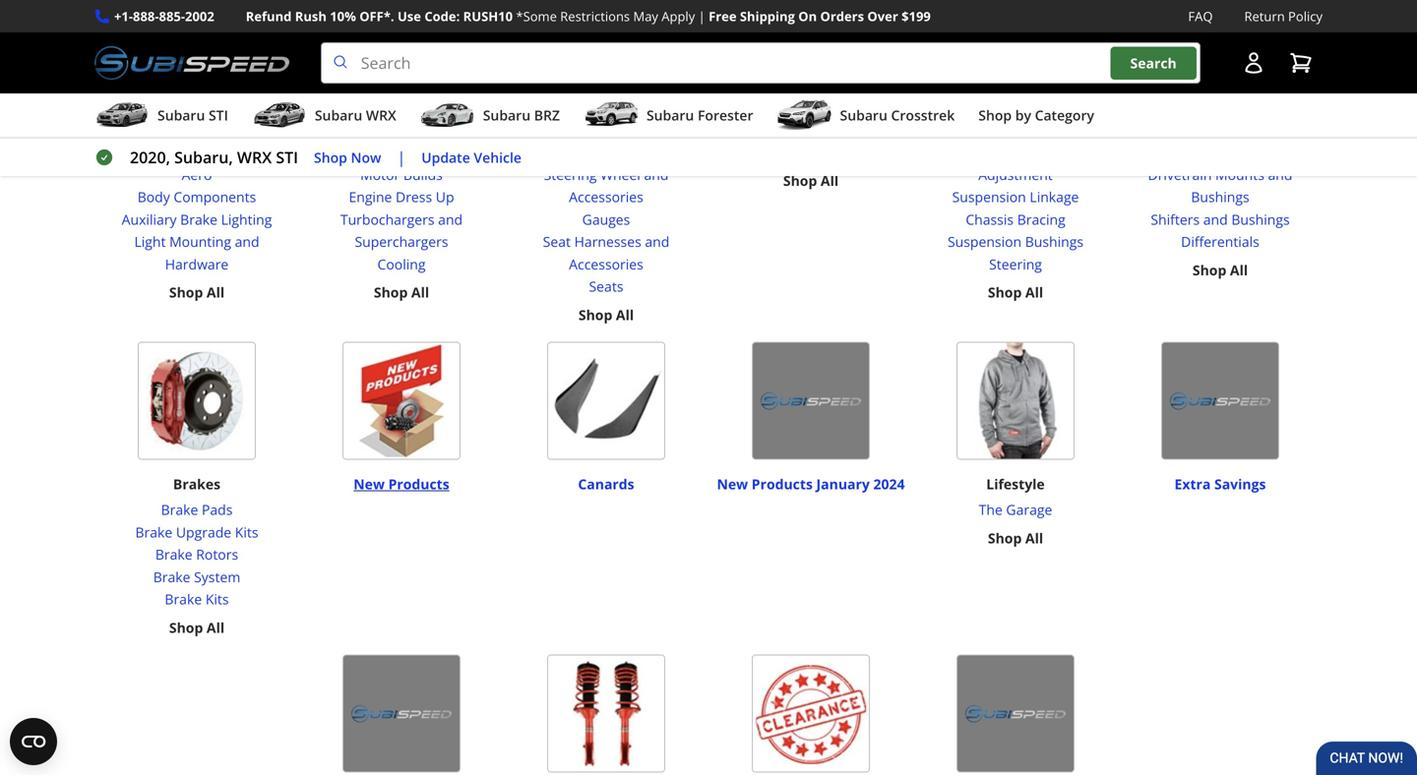Task type: vqa. For each thing, say whether or not it's contained in the screenshot.
Subaru WRX dropdown button
yes



Task type: describe. For each thing, give the bounding box(es) containing it.
2020, subaru, wrx sti
[[130, 147, 298, 168]]

code:
[[425, 7, 460, 25]]

engine exhausts motor builds engine dress up turbochargers and superchargers cooling shop all
[[341, 117, 463, 302]]

tires
[[836, 117, 870, 136]]

return
[[1245, 7, 1286, 25]]

the garage link
[[979, 499, 1053, 522]]

bracing
[[1018, 210, 1066, 229]]

differentials link
[[1126, 231, 1316, 253]]

extra savings link
[[1175, 466, 1267, 494]]

interior image image
[[547, 0, 666, 103]]

by
[[1016, 106, 1032, 125]]

gauges
[[583, 210, 631, 229]]

suspension suspension height adjustment suspension linkage chassis bracing suspension bushings steering shop all
[[948, 117, 1084, 302]]

chassis
[[966, 210, 1014, 229]]

restrictions
[[561, 7, 630, 25]]

shop inside interior interior trim and accessories steering wheel and accessories gauges seat harnesses and accessories seats shop all
[[579, 306, 613, 324]]

shop now link
[[314, 146, 382, 169]]

subaru brz button
[[420, 98, 560, 137]]

cooling link
[[307, 253, 496, 276]]

0 vertical spatial bushings
[[1192, 188, 1250, 206]]

interior interior trim and accessories steering wheel and accessories gauges seat harnesses and accessories seats shop all
[[513, 117, 700, 324]]

height
[[1034, 143, 1076, 162]]

brakes
[[173, 475, 221, 494]]

faq link
[[1189, 6, 1214, 27]]

new products january 2024 link
[[717, 466, 905, 494]]

canards
[[578, 475, 635, 494]]

1 vertical spatial wrx
[[237, 147, 272, 168]]

subaru wrx
[[315, 106, 397, 125]]

the
[[979, 501, 1003, 520]]

search button
[[1111, 47, 1197, 80]]

motor builds link
[[307, 164, 496, 186]]

mounts
[[1216, 165, 1265, 184]]

shop all link down the garage link
[[988, 528, 1044, 550]]

subaru forester
[[647, 106, 754, 125]]

off*.
[[360, 7, 394, 25]]

0 vertical spatial accessories
[[626, 143, 700, 162]]

exterior image image
[[138, 0, 256, 103]]

all inside suspension suspension height adjustment suspension linkage chassis bracing suspension bushings steering shop all
[[1026, 283, 1044, 302]]

brake upgrade kits link
[[135, 522, 259, 544]]

gauges link
[[512, 209, 701, 231]]

mounting
[[169, 233, 231, 251]]

sti inside subaru sti dropdown button
[[209, 106, 228, 125]]

2002
[[185, 7, 214, 25]]

body components link
[[102, 186, 291, 209]]

exterior dress up link
[[102, 141, 291, 164]]

over
[[868, 7, 899, 25]]

use
[[398, 7, 421, 25]]

and left tires
[[806, 117, 833, 136]]

faq
[[1189, 7, 1214, 25]]

differentials
[[1182, 233, 1260, 251]]

seat
[[543, 233, 571, 251]]

shop down wheels and tires
[[784, 171, 818, 190]]

system
[[194, 568, 241, 587]]

suspension up suspension height adjustment link
[[977, 117, 1055, 136]]

steering inside interior interior trim and accessories steering wheel and accessories gauges seat harnesses and accessories seats shop all
[[544, 165, 597, 184]]

suspension image image
[[957, 0, 1075, 103]]

shop by category button
[[979, 98, 1095, 137]]

motor
[[361, 165, 400, 184]]

all down wheels and tires
[[821, 171, 839, 190]]

+1-888-885-2002 link
[[114, 6, 214, 27]]

drivetrain mounts and bushings link
[[1126, 164, 1316, 209]]

and up differentials
[[1204, 210, 1229, 229]]

and right mounts
[[1269, 165, 1293, 184]]

wheels and tires image image
[[752, 0, 870, 103]]

refund
[[246, 7, 292, 25]]

products for new products
[[389, 475, 450, 494]]

seat harnesses and accessories link
[[512, 231, 701, 276]]

1 vertical spatial bushings
[[1232, 210, 1291, 229]]

light mounting and hardware link
[[102, 231, 291, 276]]

up inside "engine exhausts motor builds engine dress up turbochargers and superchargers cooling shop all"
[[436, 188, 454, 206]]

$199
[[902, 7, 931, 25]]

harnesses
[[575, 233, 642, 251]]

bushings inside suspension suspension height adjustment suspension linkage chassis bracing suspension bushings steering shop all
[[1026, 233, 1084, 251]]

suspension height adjustment link
[[922, 141, 1111, 186]]

wheels and tires
[[753, 117, 870, 136]]

products for new products january 2024
[[752, 475, 813, 494]]

shop inside dropdown button
[[979, 106, 1012, 125]]

body
[[138, 188, 170, 206]]

all inside drivetrain mounts and bushings shifters and bushings differentials shop all
[[1231, 261, 1249, 280]]

lifestyle
[[987, 475, 1045, 494]]

turbochargers and superchargers link
[[307, 209, 496, 253]]

on
[[799, 7, 817, 25]]

refund rush 10% off*. use code: rush10 *some restrictions may apply | free shipping on orders over $199
[[246, 7, 931, 25]]

0 vertical spatial engine
[[379, 117, 425, 136]]

shop inside exterior exterior dress up aero body components auxiliary brake lighting light mounting and hardware shop all
[[169, 283, 203, 302]]

subaru for subaru wrx
[[315, 106, 363, 125]]

january
[[817, 475, 870, 494]]

shop inside drivetrain mounts and bushings shifters and bushings differentials shop all
[[1193, 261, 1227, 280]]

brake down brake rotors link
[[153, 568, 191, 587]]

and inside exterior exterior dress up aero body components auxiliary brake lighting light mounting and hardware shop all
[[235, 233, 260, 251]]

aero link
[[102, 164, 291, 186]]

cooling
[[378, 255, 426, 274]]

search input field
[[321, 42, 1201, 84]]

suspension up 'adjustment'
[[956, 143, 1030, 162]]

+1-
[[114, 7, 133, 25]]

1 vertical spatial exterior
[[141, 143, 191, 162]]

shifters
[[1151, 210, 1200, 229]]

a subaru wrx thumbnail image image
[[252, 101, 307, 130]]

885-
[[159, 7, 185, 25]]

brake inside exterior exterior dress up aero body components auxiliary brake lighting light mounting and hardware shop all
[[180, 210, 218, 229]]

1 vertical spatial sti
[[276, 147, 298, 168]]

new products
[[354, 475, 450, 494]]

+1-888-885-2002
[[114, 7, 214, 25]]

search
[[1131, 54, 1177, 72]]

seats link
[[512, 276, 701, 298]]

subaru for subaru crosstrek
[[840, 106, 888, 125]]

superchargers
[[355, 233, 449, 251]]

shop all link for exhausts
[[374, 282, 429, 304]]

adjustment
[[979, 165, 1053, 184]]

shop all link for drivetrain mounts and bushings
[[1193, 259, 1249, 282]]

canards image image
[[547, 342, 666, 460]]

brake up brake upgrade kits link
[[161, 501, 198, 520]]

*some
[[516, 7, 557, 25]]

wrx inside dropdown button
[[366, 106, 397, 125]]

1 vertical spatial kits
[[206, 590, 229, 609]]

all inside brakes brake pads brake upgrade kits brake rotors brake system brake kits shop all
[[207, 619, 225, 637]]

a subaru sti thumbnail image image
[[95, 101, 150, 130]]

seats
[[589, 277, 624, 296]]

rotors
[[196, 546, 238, 564]]

drivetrain for drivetrain
[[1186, 117, 1256, 136]]

new for new products january 2024
[[717, 475, 749, 494]]

shop by category
[[979, 106, 1095, 125]]

steering inside suspension suspension height adjustment suspension linkage chassis bracing suspension bushings steering shop all
[[990, 255, 1043, 274]]



Task type: locate. For each thing, give the bounding box(es) containing it.
interior down brz
[[513, 143, 561, 162]]

exterior exterior dress up aero body components auxiliary brake lighting light mounting and hardware shop all
[[122, 117, 272, 302]]

1 products from the left
[[389, 475, 450, 494]]

rush10
[[463, 7, 513, 25]]

all down cooling "link"
[[412, 283, 429, 302]]

suspension up chassis
[[953, 188, 1027, 206]]

brake down brake upgrade kits link
[[155, 546, 193, 564]]

subaru
[[158, 106, 205, 125], [315, 106, 363, 125], [483, 106, 531, 125], [647, 106, 694, 125], [840, 106, 888, 125]]

kits up rotors at the left bottom of page
[[235, 523, 259, 542]]

2 vertical spatial bushings
[[1026, 233, 1084, 251]]

update vehicle
[[422, 148, 522, 167]]

subaru wrx button
[[252, 98, 397, 137]]

2 subaru from the left
[[315, 106, 363, 125]]

shop all link down brake kits link
[[169, 617, 225, 640]]

0 horizontal spatial interior
[[513, 143, 561, 162]]

brakes image image
[[138, 342, 256, 460]]

wrx down a subaru wrx thumbnail image
[[237, 147, 272, 168]]

interior
[[580, 117, 633, 136], [513, 143, 561, 162]]

new products image image
[[343, 342, 461, 460]]

2 new from the left
[[717, 475, 749, 494]]

all down the "garage"
[[1026, 529, 1044, 548]]

and up wheel
[[598, 143, 622, 162]]

subaru sti button
[[95, 98, 228, 137]]

shop left now
[[314, 148, 347, 167]]

a subaru brz thumbnail image image
[[420, 101, 475, 130]]

all inside interior interior trim and accessories steering wheel and accessories gauges seat harnesses and accessories seats shop all
[[616, 306, 634, 324]]

subaru left brz
[[483, 106, 531, 125]]

drivetrain
[[1186, 117, 1256, 136], [1149, 165, 1213, 184]]

and right wheel
[[644, 165, 669, 184]]

2 products from the left
[[752, 475, 813, 494]]

wheels
[[753, 117, 803, 136]]

orders
[[821, 7, 865, 25]]

shop inside suspension suspension height adjustment suspension linkage chassis bracing suspension bushings steering shop all
[[988, 283, 1022, 302]]

brake system link
[[135, 567, 259, 589]]

builds
[[404, 165, 443, 184]]

all inside "engine exhausts motor builds engine dress up turbochargers and superchargers cooling shop all"
[[412, 283, 429, 302]]

shifters and bushings link
[[1126, 209, 1316, 231]]

subaru for subaru sti
[[158, 106, 205, 125]]

subaru up exterior dress up link
[[158, 106, 205, 125]]

0 horizontal spatial products
[[389, 475, 450, 494]]

extra savings image image
[[1162, 342, 1280, 460]]

shop all link for exterior dress up
[[169, 282, 225, 304]]

subispeed logo image
[[95, 42, 289, 84]]

shop all link for interior trim and accessories
[[579, 304, 634, 327]]

vehicle
[[474, 148, 522, 167]]

subaru forester button
[[584, 98, 754, 137]]

exterior down subaru sti dropdown button
[[141, 143, 191, 162]]

subaru up shop now
[[315, 106, 363, 125]]

shop down cooling "link"
[[374, 283, 408, 302]]

accessories up gauges
[[569, 188, 644, 206]]

all down hardware
[[207, 283, 225, 302]]

5 subaru from the left
[[840, 106, 888, 125]]

products down new products image
[[389, 475, 450, 494]]

lighting
[[221, 210, 272, 229]]

shop all link down wheels and tires
[[784, 170, 839, 192]]

up down the builds
[[436, 188, 454, 206]]

2 vertical spatial accessories
[[569, 255, 644, 274]]

pads
[[202, 501, 233, 520]]

all inside the lifestyle the garage shop all
[[1026, 529, 1044, 548]]

subaru for subaru forester
[[647, 106, 694, 125]]

brake down brake pads link
[[135, 523, 173, 542]]

forester
[[698, 106, 754, 125]]

shop all link down seats link
[[579, 304, 634, 327]]

exterior
[[169, 117, 224, 136], [141, 143, 191, 162]]

drivetrain image image
[[1162, 0, 1280, 103]]

drivetrain up mounts
[[1186, 117, 1256, 136]]

1 horizontal spatial sti
[[276, 147, 298, 168]]

return policy link
[[1245, 6, 1323, 27]]

sti
[[209, 106, 228, 125], [276, 147, 298, 168]]

0 vertical spatial sti
[[209, 106, 228, 125]]

dress inside "engine exhausts motor builds engine dress up turbochargers and superchargers cooling shop all"
[[396, 188, 432, 206]]

update
[[422, 148, 470, 167]]

subaru inside dropdown button
[[315, 106, 363, 125]]

drivetrain inside drivetrain mounts and bushings shifters and bushings differentials shop all
[[1149, 165, 1213, 184]]

brake pads link
[[135, 499, 259, 522]]

1 new from the left
[[354, 475, 385, 494]]

bushings up differentials
[[1232, 210, 1291, 229]]

steering
[[544, 165, 597, 184], [990, 255, 1043, 274]]

clearance image image
[[752, 655, 870, 774]]

subaru for subaru brz
[[483, 106, 531, 125]]

apply
[[662, 7, 695, 25]]

4 subaru from the left
[[647, 106, 694, 125]]

may
[[634, 7, 659, 25]]

dress down the builds
[[396, 188, 432, 206]]

brakes brake pads brake upgrade kits brake rotors brake system brake kits shop all
[[135, 475, 259, 637]]

|
[[699, 7, 706, 25], [397, 147, 406, 168]]

0 horizontal spatial sti
[[209, 106, 228, 125]]

0 horizontal spatial kits
[[206, 590, 229, 609]]

up
[[235, 143, 253, 162], [436, 188, 454, 206]]

0 vertical spatial steering
[[544, 165, 597, 184]]

suspension linkage link
[[922, 186, 1111, 209]]

0 horizontal spatial wrx
[[237, 147, 272, 168]]

1 horizontal spatial steering
[[990, 255, 1043, 274]]

1 vertical spatial engine
[[349, 188, 392, 206]]

1 vertical spatial accessories
[[569, 188, 644, 206]]

sti down a subaru wrx thumbnail image
[[276, 147, 298, 168]]

dress
[[195, 143, 231, 162], [396, 188, 432, 206]]

shop all link down cooling "link"
[[374, 282, 429, 304]]

all down seats link
[[616, 306, 634, 324]]

new products january 2024
[[717, 475, 905, 494]]

2020,
[[130, 147, 170, 168]]

subaru sti
[[158, 106, 228, 125]]

0 vertical spatial drivetrain
[[1186, 117, 1256, 136]]

drivetrain up shifters
[[1149, 165, 1213, 184]]

0 horizontal spatial |
[[397, 147, 406, 168]]

1 horizontal spatial |
[[699, 7, 706, 25]]

suspension down chassis
[[948, 233, 1022, 251]]

1 horizontal spatial wrx
[[366, 106, 397, 125]]

bushings up shifters and bushings link
[[1192, 188, 1250, 206]]

1 subaru from the left
[[158, 106, 205, 125]]

now
[[351, 148, 382, 167]]

dress up aero
[[195, 143, 231, 162]]

new for new products
[[354, 475, 385, 494]]

products
[[389, 475, 450, 494], [752, 475, 813, 494]]

savings
[[1215, 475, 1267, 494]]

linkage
[[1030, 188, 1080, 206]]

wrx
[[366, 106, 397, 125], [237, 147, 272, 168]]

0 vertical spatial kits
[[235, 523, 259, 542]]

0 horizontal spatial dress
[[195, 143, 231, 162]]

open widget image
[[10, 719, 57, 766]]

dress inside exterior exterior dress up aero body components auxiliary brake lighting light mounting and hardware shop all
[[195, 143, 231, 162]]

a subaru forester thumbnail image image
[[584, 101, 639, 130]]

accessories
[[626, 143, 700, 162], [569, 188, 644, 206], [569, 255, 644, 274]]

auxiliary
[[122, 210, 177, 229]]

1 vertical spatial |
[[397, 147, 406, 168]]

and down lighting
[[235, 233, 260, 251]]

and down the builds
[[438, 210, 463, 229]]

1 horizontal spatial dress
[[396, 188, 432, 206]]

free
[[709, 7, 737, 25]]

3 subaru from the left
[[483, 106, 531, 125]]

canards link
[[578, 466, 635, 494]]

all
[[821, 171, 839, 190], [1231, 261, 1249, 280], [207, 283, 225, 302], [412, 283, 429, 302], [1026, 283, 1044, 302], [616, 306, 634, 324], [1026, 529, 1044, 548], [207, 619, 225, 637]]

suspension
[[977, 117, 1055, 136], [956, 143, 1030, 162], [953, 188, 1027, 206], [948, 233, 1022, 251]]

0 horizontal spatial up
[[235, 143, 253, 162]]

a subaru crosstrek thumbnail image image
[[777, 101, 833, 130]]

brake down brake system link
[[165, 590, 202, 609]]

shop down hardware
[[169, 283, 203, 302]]

0 vertical spatial dress
[[195, 143, 231, 162]]

0 horizontal spatial steering
[[544, 165, 597, 184]]

hardware
[[165, 255, 229, 274]]

shop inside "engine exhausts motor builds engine dress up turbochargers and superchargers cooling shop all"
[[374, 283, 408, 302]]

steering down suspension bushings link on the top of the page
[[990, 255, 1043, 274]]

0 vertical spatial |
[[699, 7, 706, 25]]

extra savings
[[1175, 475, 1267, 494]]

shop all link for suspension height adjustment
[[988, 282, 1044, 304]]

0 vertical spatial exterior
[[169, 117, 224, 136]]

0 vertical spatial interior
[[580, 117, 633, 136]]

drivetrain mounts and bushings shifters and bushings differentials shop all
[[1149, 165, 1293, 280]]

accessories up seats
[[569, 255, 644, 274]]

drivetrain for drivetrain mounts and bushings shifters and bushings differentials shop all
[[1149, 165, 1213, 184]]

shop inside "link"
[[314, 148, 347, 167]]

shop down differentials link
[[1193, 261, 1227, 280]]

bushings
[[1192, 188, 1250, 206], [1232, 210, 1291, 229], [1026, 233, 1084, 251]]

engine image image
[[343, 0, 461, 103]]

shop down brake kits link
[[169, 619, 203, 637]]

new products january 2024 image image
[[752, 342, 870, 460]]

shop down seats link
[[579, 306, 613, 324]]

turbochargers
[[341, 210, 435, 229]]

shop left by
[[979, 106, 1012, 125]]

garage
[[1007, 501, 1053, 520]]

and right harnesses
[[645, 233, 670, 251]]

steering wheel and accessories link
[[512, 164, 701, 209]]

subaru crosstrek button
[[777, 98, 955, 137]]

wrx up exhausts
[[366, 106, 397, 125]]

all down brake kits link
[[207, 619, 225, 637]]

interior up interior trim and accessories link
[[580, 117, 633, 136]]

suspension bushings link
[[922, 231, 1111, 253]]

1 vertical spatial steering
[[990, 255, 1043, 274]]

kits
[[235, 523, 259, 542], [206, 590, 229, 609]]

subaru inside "dropdown button"
[[840, 106, 888, 125]]

exhausts
[[373, 143, 430, 162]]

trim
[[564, 143, 594, 162]]

return policy
[[1245, 7, 1323, 25]]

0 vertical spatial wrx
[[366, 106, 397, 125]]

all inside exterior exterior dress up aero body components auxiliary brake lighting light mounting and hardware shop all
[[207, 283, 225, 302]]

shop down the garage link
[[988, 529, 1022, 548]]

brake rotors link
[[135, 544, 259, 567]]

up right subaru,
[[235, 143, 253, 162]]

brz
[[534, 106, 560, 125]]

button image
[[1243, 51, 1266, 75]]

all down differentials link
[[1231, 261, 1249, 280]]

1 horizontal spatial interior
[[580, 117, 633, 136]]

products left the january
[[752, 475, 813, 494]]

brake down body components link
[[180, 210, 218, 229]]

shop inside the lifestyle the garage shop all
[[988, 529, 1022, 548]]

cobb march madness sale image image
[[957, 655, 1075, 774]]

1 horizontal spatial kits
[[235, 523, 259, 542]]

struts and shocks image image
[[547, 655, 666, 774]]

1 horizontal spatial new
[[717, 475, 749, 494]]

0 horizontal spatial new
[[354, 475, 385, 494]]

shop all link down hardware
[[169, 282, 225, 304]]

sti up "2020, subaru, wrx sti"
[[209, 106, 228, 125]]

subaru right a subaru crosstrek thumbnail image in the top right of the page
[[840, 106, 888, 125]]

1 horizontal spatial up
[[436, 188, 454, 206]]

shop down steering link
[[988, 283, 1022, 302]]

shop all link for brake pads
[[169, 617, 225, 640]]

steering down trim on the top of the page
[[544, 165, 597, 184]]

0 vertical spatial up
[[235, 143, 253, 162]]

february new products image image
[[343, 655, 461, 774]]

subaru,
[[174, 147, 233, 168]]

auxiliary brake lighting link
[[102, 209, 291, 231]]

new products link
[[354, 466, 450, 494]]

1 horizontal spatial products
[[752, 475, 813, 494]]

chassis bracing link
[[922, 209, 1111, 231]]

10%
[[330, 7, 356, 25]]

1 vertical spatial up
[[436, 188, 454, 206]]

engine up exhausts
[[379, 117, 425, 136]]

exterior up exterior dress up link
[[169, 117, 224, 136]]

lifestyle image image
[[957, 342, 1075, 460]]

kits down system
[[206, 590, 229, 609]]

shop all link down differentials link
[[1193, 259, 1249, 282]]

1 vertical spatial drivetrain
[[1149, 165, 1213, 184]]

shop inside brakes brake pads brake upgrade kits brake rotors brake system brake kits shop all
[[169, 619, 203, 637]]

accessories down subaru forester dropdown button
[[626, 143, 700, 162]]

up inside exterior exterior dress up aero body components auxiliary brake lighting light mounting and hardware shop all
[[235, 143, 253, 162]]

lifestyle the garage shop all
[[979, 475, 1053, 548]]

1 vertical spatial interior
[[513, 143, 561, 162]]

subaru left the forester
[[647, 106, 694, 125]]

shop all link down steering link
[[988, 282, 1044, 304]]

engine dress up link
[[307, 186, 496, 209]]

exhausts link
[[307, 141, 496, 164]]

2024
[[874, 475, 905, 494]]

engine down motor
[[349, 188, 392, 206]]

bushings down bracing
[[1026, 233, 1084, 251]]

all down steering link
[[1026, 283, 1044, 302]]

1 vertical spatial dress
[[396, 188, 432, 206]]

and inside "engine exhausts motor builds engine dress up turbochargers and superchargers cooling shop all"
[[438, 210, 463, 229]]



